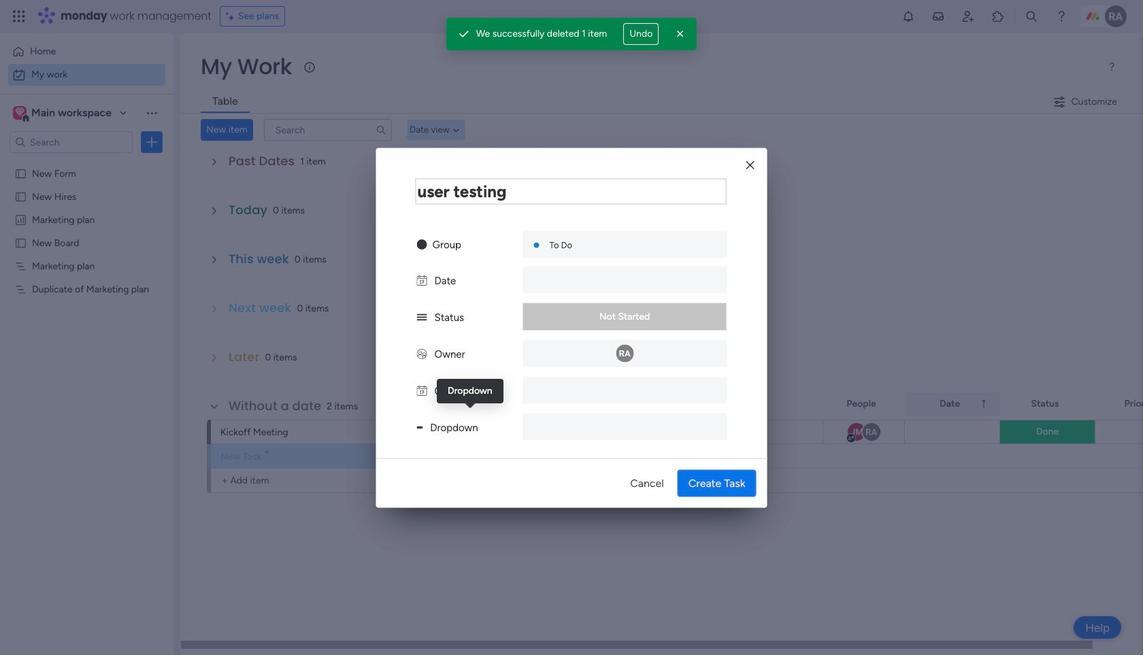 Task type: locate. For each thing, give the bounding box(es) containing it.
0 vertical spatial close image
[[674, 27, 688, 41]]

sort image
[[979, 399, 990, 410]]

dapulse date column image
[[417, 274, 427, 287], [417, 385, 427, 397]]

1 horizontal spatial column header
[[905, 393, 1001, 416]]

dapulse date column image down v2 sun icon
[[417, 274, 427, 287]]

0 vertical spatial public board image
[[14, 190, 27, 203]]

0 vertical spatial option
[[8, 41, 165, 63]]

None search field
[[264, 119, 392, 141]]

public board image
[[14, 167, 27, 180]]

None field
[[416, 178, 727, 204]]

ruby anderson image
[[1105, 5, 1127, 27]]

dapulse date column image down v2 multiple person column image
[[417, 385, 427, 397]]

tab
[[201, 91, 250, 113]]

dialog
[[376, 148, 767, 508]]

close image
[[674, 27, 688, 41], [746, 160, 755, 171]]

option
[[8, 41, 165, 63], [8, 64, 165, 86], [0, 161, 174, 164]]

list box
[[0, 159, 174, 484]]

search image
[[376, 125, 386, 135]]

notifications image
[[902, 10, 915, 23]]

v2 multiple person column image
[[417, 348, 427, 360]]

workspace image
[[15, 106, 24, 120]]

public board image
[[14, 190, 27, 203], [14, 236, 27, 249]]

public board image down public dashboard 'image' on the top of page
[[14, 236, 27, 249]]

0 horizontal spatial close image
[[674, 27, 688, 41]]

help image
[[1055, 10, 1069, 23]]

0 horizontal spatial column header
[[681, 393, 824, 416]]

0 vertical spatial dapulse date column image
[[417, 274, 427, 287]]

v2 status image
[[417, 311, 427, 323]]

1 vertical spatial public board image
[[14, 236, 27, 249]]

1 vertical spatial dapulse date column image
[[417, 385, 427, 397]]

column header
[[681, 393, 824, 416], [905, 393, 1001, 416]]

2 vertical spatial option
[[0, 161, 174, 164]]

1 vertical spatial close image
[[746, 160, 755, 171]]

2 public board image from the top
[[14, 236, 27, 249]]

Filter dashboard by text search field
[[264, 119, 392, 141]]

alert
[[446, 18, 697, 50]]

1 horizontal spatial close image
[[746, 160, 755, 171]]

public board image down public board icon
[[14, 190, 27, 203]]



Task type: describe. For each thing, give the bounding box(es) containing it.
v2 dropdown column image
[[417, 421, 423, 434]]

see plans image
[[226, 9, 238, 24]]

1 public board image from the top
[[14, 190, 27, 203]]

update feed image
[[932, 10, 945, 23]]

1 vertical spatial option
[[8, 64, 165, 86]]

1 column header from the left
[[681, 393, 824, 416]]

monday marketplace image
[[992, 10, 1005, 23]]

2 column header from the left
[[905, 393, 1001, 416]]

Search in workspace field
[[29, 134, 114, 150]]

invite members image
[[962, 10, 975, 23]]

workspace selection element
[[13, 105, 114, 123]]

workspace image
[[13, 106, 27, 120]]

v2 sun image
[[417, 238, 427, 250]]

2 dapulse date column image from the top
[[417, 385, 427, 397]]

public dashboard image
[[14, 213, 27, 226]]

select product image
[[12, 10, 26, 23]]

search everything image
[[1025, 10, 1039, 23]]

1 dapulse date column image from the top
[[417, 274, 427, 287]]



Task type: vqa. For each thing, say whether or not it's contained in the screenshot.
the top the Public board ICON
yes



